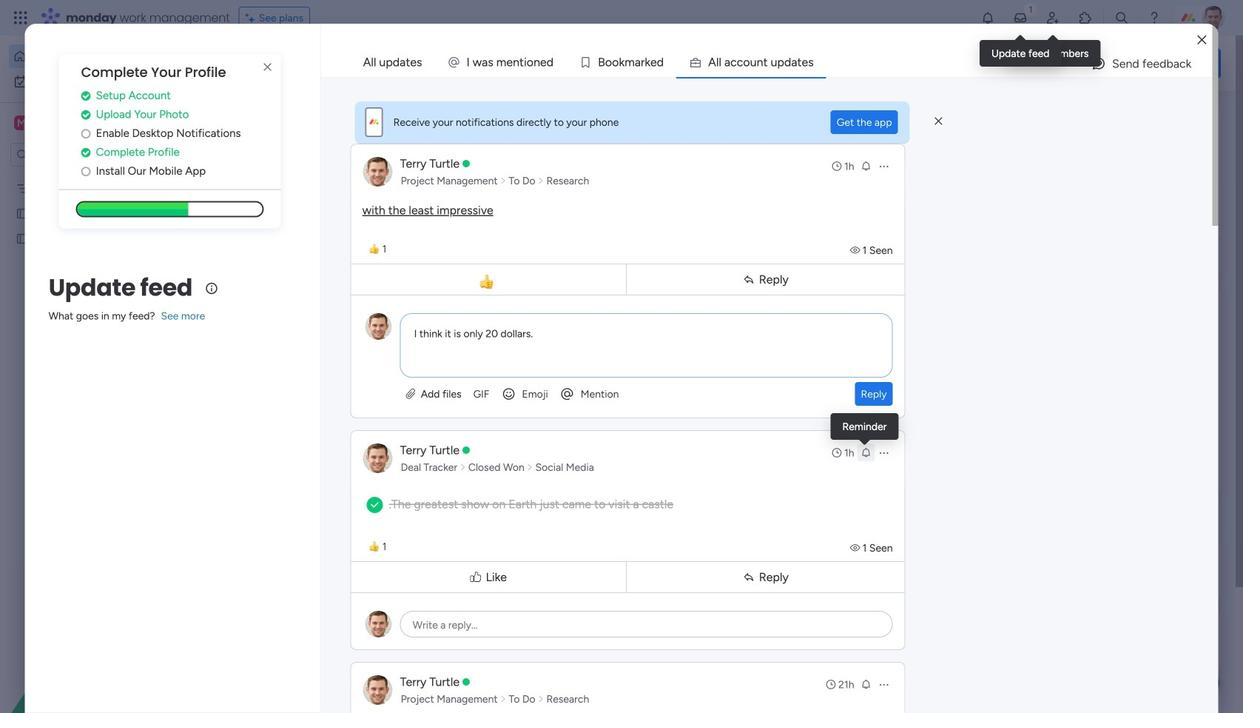 Task type: locate. For each thing, give the bounding box(es) containing it.
close recently visited image
[[229, 121, 247, 138]]

0 vertical spatial dapulse x slim image
[[259, 58, 277, 76]]

0 vertical spatial reminder image
[[861, 160, 873, 172]]

2 options image from the top
[[879, 447, 890, 459]]

0 horizontal spatial lottie animation image
[[0, 563, 189, 713]]

add to favorites image
[[681, 271, 696, 285]]

lottie animation element
[[581, 36, 997, 92], [0, 563, 189, 713]]

2 vertical spatial option
[[0, 175, 189, 178]]

0 horizontal spatial slider arrow image
[[460, 460, 466, 475]]

close image
[[1198, 35, 1207, 45]]

check circle image up circle o icon
[[81, 109, 91, 120]]

getting started element
[[1000, 540, 1222, 599]]

terry turtle image
[[1203, 6, 1226, 30]]

2 horizontal spatial slider arrow image
[[538, 692, 545, 706]]

public board image
[[16, 207, 30, 221], [16, 232, 30, 246], [489, 270, 506, 287], [732, 270, 748, 287]]

options image
[[879, 160, 890, 172], [879, 447, 890, 459], [879, 679, 890, 690]]

remove from favorites image
[[439, 271, 454, 285]]

1 horizontal spatial slider arrow image
[[527, 460, 534, 475]]

help image
[[1148, 10, 1163, 25]]

1 image
[[1025, 1, 1038, 17]]

1 vertical spatial check circle image
[[81, 109, 91, 120]]

dapulse x slim image
[[259, 58, 277, 76], [1200, 107, 1217, 125]]

options image for v2 seen icon
[[879, 447, 890, 459]]

1 reminder image from the top
[[861, 160, 873, 172]]

lottie animation image
[[581, 36, 997, 92], [0, 563, 189, 713]]

1 horizontal spatial dapulse x slim image
[[1200, 107, 1217, 125]]

component image
[[489, 294, 503, 307], [732, 294, 745, 307]]

check circle image
[[81, 90, 91, 101], [81, 109, 91, 120], [81, 147, 91, 158]]

dapulse x slim image
[[935, 115, 943, 128]]

tab list
[[351, 47, 1213, 77]]

check circle image up workspace selection element at the top of page
[[81, 90, 91, 101]]

add to favorites image
[[439, 452, 454, 467]]

workspace image
[[14, 115, 29, 131]]

v2 seen image
[[851, 244, 863, 257]]

see plans image
[[246, 9, 259, 26]]

0 vertical spatial option
[[9, 44, 180, 68]]

0 vertical spatial check circle image
[[81, 90, 91, 101]]

search everything image
[[1115, 10, 1130, 25]]

1 element
[[378, 558, 396, 575]]

update feed image
[[1014, 10, 1029, 25]]

2 vertical spatial check circle image
[[81, 147, 91, 158]]

options image for v2 seen image
[[879, 160, 890, 172]]

0 horizontal spatial lottie animation element
[[0, 563, 189, 713]]

1 horizontal spatial component image
[[732, 294, 745, 307]]

v2 bolt switch image
[[1127, 55, 1136, 71]]

3 check circle image from the top
[[81, 147, 91, 158]]

option
[[9, 44, 180, 68], [9, 70, 180, 93], [0, 175, 189, 178]]

0 vertical spatial lottie animation element
[[581, 36, 997, 92]]

1 horizontal spatial lottie animation element
[[581, 36, 997, 92]]

1 check circle image from the top
[[81, 90, 91, 101]]

quick search results list box
[[229, 138, 964, 516]]

slider arrow image
[[500, 173, 507, 188], [538, 173, 545, 188], [500, 692, 507, 706]]

reminder image
[[861, 160, 873, 172], [861, 447, 873, 458]]

0 vertical spatial options image
[[879, 160, 890, 172]]

list box
[[0, 173, 189, 451]]

0 horizontal spatial component image
[[489, 294, 503, 307]]

check circle image down circle o icon
[[81, 147, 91, 158]]

1 options image from the top
[[879, 160, 890, 172]]

1 vertical spatial reminder image
[[861, 447, 873, 458]]

tab
[[351, 47, 435, 77]]

slider arrow image
[[460, 460, 466, 475], [527, 460, 534, 475], [538, 692, 545, 706]]

2 vertical spatial options image
[[879, 679, 890, 690]]

1 vertical spatial dapulse x slim image
[[1200, 107, 1217, 125]]

monday marketplace image
[[1079, 10, 1094, 25]]

give feedback image
[[1092, 56, 1107, 71]]

0 vertical spatial lottie animation image
[[581, 36, 997, 92]]

1 vertical spatial options image
[[879, 447, 890, 459]]



Task type: describe. For each thing, give the bounding box(es) containing it.
v2 user feedback image
[[1012, 55, 1023, 72]]

dapulse attachment image
[[406, 388, 416, 400]]

v2 seen image
[[851, 542, 863, 554]]

2 reminder image from the top
[[861, 447, 873, 458]]

0 horizontal spatial dapulse x slim image
[[259, 58, 277, 76]]

invite members image
[[1046, 10, 1061, 25]]

circle o image
[[81, 128, 91, 139]]

Search in workspace field
[[31, 146, 124, 163]]

contact sales element
[[1000, 682, 1222, 713]]

3 options image from the top
[[879, 679, 890, 690]]

circle o image
[[81, 166, 91, 177]]

2 component image from the left
[[732, 294, 745, 307]]

notifications image
[[981, 10, 996, 25]]

workspace selection element
[[14, 114, 124, 133]]

select product image
[[13, 10, 28, 25]]

1 vertical spatial option
[[9, 70, 180, 93]]

1 vertical spatial lottie animation image
[[0, 563, 189, 713]]

help center element
[[1000, 611, 1222, 670]]

2 check circle image from the top
[[81, 109, 91, 120]]

1 component image from the left
[[489, 294, 503, 307]]

close my workspaces image
[[229, 696, 247, 713]]

1 horizontal spatial lottie animation image
[[581, 36, 997, 92]]

reminder image
[[861, 678, 873, 690]]

1 vertical spatial lottie animation element
[[0, 563, 189, 713]]



Task type: vqa. For each thing, say whether or not it's contained in the screenshot.
topmost Reminder icon
yes



